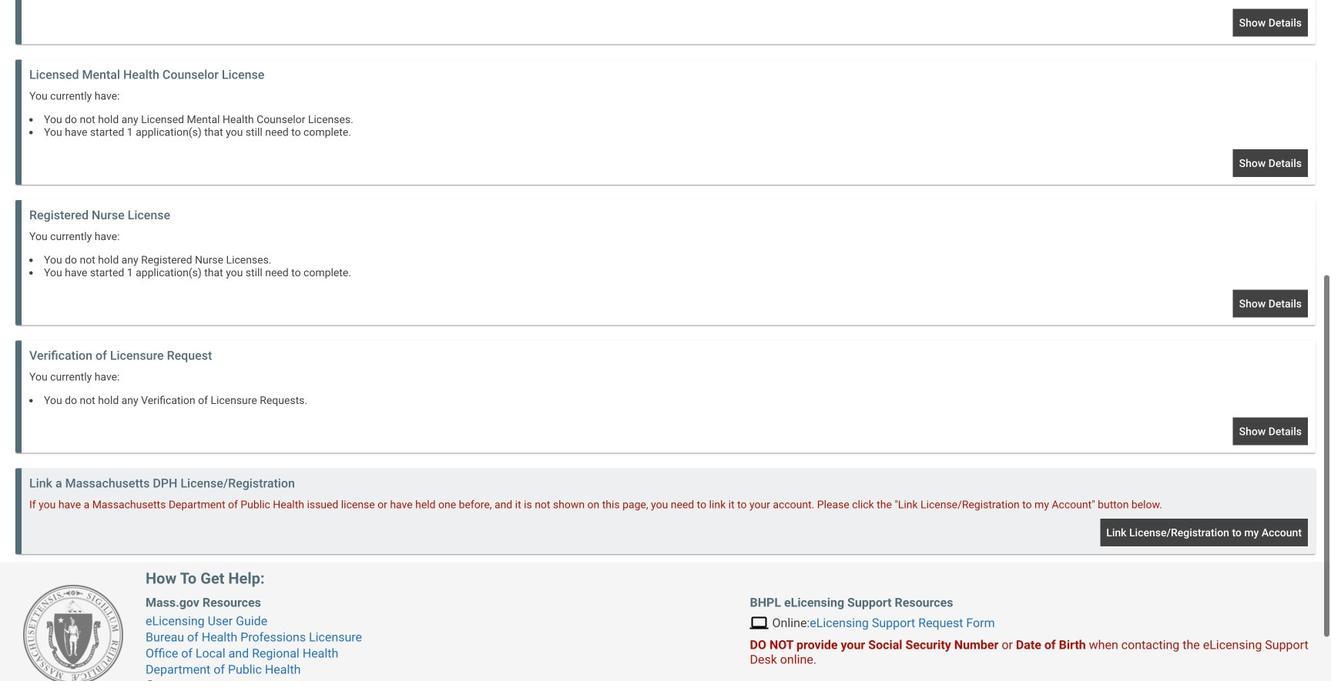 Task type: locate. For each thing, give the bounding box(es) containing it.
massachusetts state seal image
[[23, 586, 123, 682]]



